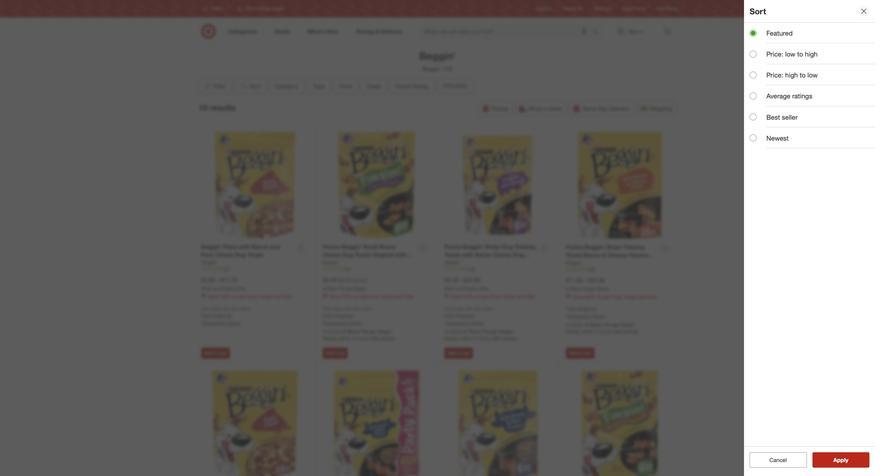 Task type: locate. For each thing, give the bounding box(es) containing it.
target circle
[[622, 6, 646, 11]]

2 horizontal spatial pickup
[[624, 329, 638, 335]]

save for beggin' pizza with bacon and pork chewy dog treats
[[208, 294, 219, 300]]

2 online from the left
[[478, 286, 489, 291]]

/ounce
[[351, 277, 366, 283]]

0 horizontal spatial online
[[234, 286, 246, 291]]

shipping down $11.69 - $20.99 at baton rouge siegen
[[577, 306, 596, 312]]

strips inside purina beggin' strips training treats bacon & cheese flavors dog treats
[[607, 244, 622, 251]]

purchased inside $3.69 - $17.79 when purchased online
[[213, 286, 233, 291]]

price button
[[333, 79, 358, 94]]

1 cart from the left
[[219, 351, 227, 356]]

*
[[596, 306, 598, 312], [231, 313, 233, 319], [353, 313, 354, 319], [474, 313, 476, 319], [566, 313, 568, 319], [201, 321, 203, 326], [323, 321, 325, 326], [444, 321, 446, 326]]

bacon
[[252, 243, 269, 250], [475, 251, 492, 258], [584, 252, 601, 259], [323, 259, 340, 266]]

cart for $3.69
[[219, 351, 227, 356]]

2 horizontal spatial ships
[[454, 307, 464, 312]]

$35 for $20.99
[[474, 307, 481, 312]]

-
[[341, 259, 344, 266], [216, 277, 219, 284], [460, 277, 462, 284], [584, 277, 587, 284]]

in
[[544, 105, 548, 112]]

save 20% on pet food, treats and litter down "1152" link
[[451, 294, 536, 300]]

treats for purina beggin' strips dog training treats with bacon chewy dog treats
[[503, 294, 515, 300]]

save 20% on pet food, treats and litter up the free shipping * * exclusions apply. in stock at  baton rouge siegen ready within 2 hours with pickup
[[573, 294, 657, 300]]

1 chewy from the left
[[215, 251, 233, 258]]

1 add to cart button from the left
[[201, 348, 230, 359]]

3 add to cart from the left
[[569, 351, 592, 356]]

high
[[805, 50, 818, 58], [785, 71, 798, 79]]

it
[[336, 351, 338, 356]]

save down $3.69 - $17.79 when purchased online on the bottom left of page
[[208, 294, 219, 300]]

training inside purina beggin' strips training treats bacon & cheese flavors dog treats
[[624, 244, 645, 251]]

chewy up "1152" link
[[494, 251, 512, 258]]

treats
[[247, 251, 264, 258], [355, 251, 371, 258], [444, 251, 461, 258], [566, 252, 582, 259], [444, 259, 461, 266], [579, 260, 595, 267]]

1 vertical spatial low
[[808, 71, 818, 79]]

328
[[588, 267, 595, 272]]

2 horizontal spatial cart
[[584, 351, 592, 356]]

and
[[270, 243, 280, 250], [273, 294, 282, 300], [395, 294, 403, 300], [517, 294, 525, 300], [638, 294, 646, 300]]

1 vertical spatial sort
[[250, 83, 260, 90]]

when
[[201, 286, 212, 291], [444, 286, 455, 291]]

chewy inside purina beggin' strips dog training treats with bacon chewy dog treats
[[494, 251, 512, 258]]

1 horizontal spatial $35
[[353, 307, 359, 312]]

2 horizontal spatial ready
[[566, 329, 580, 335]]

only ships with $35 orders free shipping * * exclusions apply.
[[201, 307, 251, 326]]

2 orders from the left
[[361, 307, 373, 312]]

apply. inside the free shipping * * exclusions apply. in stock at  baton rouge siegen ready within 2 hours with pickup
[[593, 313, 606, 319]]

training up "1152" link
[[515, 243, 536, 250]]

only for $17.79
[[201, 307, 210, 312]]

1 horizontal spatial orders
[[361, 307, 373, 312]]

1 horizontal spatial within
[[460, 336, 473, 342]]

beggin' up 1152
[[463, 243, 483, 250]]

beggin' inside beggin' pizza with bacon and pork chewy dog treats
[[201, 243, 221, 250]]

online for $20.99
[[478, 286, 489, 291]]

shipping down '$3.49 - $20.99 when purchased online'
[[456, 313, 474, 319]]

treats down '328' link
[[624, 294, 637, 300]]

0 horizontal spatial chewy
[[215, 251, 233, 258]]

online
[[234, 286, 246, 291], [478, 286, 489, 291]]

litter
[[283, 294, 293, 300], [405, 294, 414, 300], [526, 294, 536, 300], [648, 294, 657, 300]]

food, for cheese
[[612, 294, 623, 300]]

shipping inside "only ships with $35 orders free shipping * * exclusions apply."
[[212, 313, 231, 319]]

1 only ships with $35 orders free shipping * * exclusions apply. in stock at  baton rouge siegen ready within 2 hours with pickup from the left
[[323, 307, 395, 342]]

hours for purina beggin' small breed chewy dog treats original with bacon - 6oz
[[356, 336, 369, 342]]

original
[[373, 251, 394, 258]]

$35 down '$3.49 - $20.99 when purchased online'
[[474, 307, 481, 312]]

1 horizontal spatial chewy
[[323, 251, 341, 258]]

1 when from the left
[[201, 286, 212, 291]]

1 horizontal spatial 2
[[474, 336, 477, 342]]

and for purina beggin' small breed chewy dog treats original with bacon - 6oz
[[395, 294, 403, 300]]

0 vertical spatial price:
[[767, 50, 784, 58]]

- inside '$3.49 - $20.99 when purchased online'
[[460, 277, 462, 284]]

$35 down $3.49 ( $0.58 /ounce ) at baton rouge siegen
[[353, 307, 359, 312]]

2 price: from the top
[[767, 71, 784, 79]]

beggin' pizza with bacon and pork chewy dog treats image
[[201, 132, 309, 239], [201, 132, 309, 239]]

store
[[549, 105, 562, 112]]

save down '$3.49 - $20.99 when purchased online'
[[451, 294, 462, 300]]

average
[[767, 92, 791, 100]]

beggin' left (10)
[[423, 65, 442, 72]]

0 horizontal spatial ready
[[323, 336, 337, 342]]

beggin' up pork
[[201, 243, 221, 250]]

sort inside dialog
[[750, 6, 766, 16]]

treats down small
[[355, 251, 371, 258]]

0 horizontal spatial training
[[515, 243, 536, 250]]

results
[[210, 103, 236, 113]]

2 only from the left
[[323, 307, 331, 312]]

purchased down 1152
[[457, 286, 476, 291]]

purina inside purina beggin' strips dog training treats with bacon chewy dog treats
[[444, 243, 462, 250]]

orders down $3.69 - $17.79 when purchased online on the bottom left of page
[[239, 307, 251, 312]]

pet down '$3.49 - $20.99 when purchased online'
[[482, 294, 489, 300]]

shipping down $3.49 ( $0.58 /ounce ) at baton rouge siegen
[[334, 313, 353, 319]]

shop
[[529, 105, 542, 112]]

bacon left 631
[[323, 259, 340, 266]]

shipping down $3.69 - $17.79 when purchased online on the bottom left of page
[[212, 313, 231, 319]]

0 horizontal spatial strips
[[485, 243, 501, 250]]

$20.99 for $3.49 - $20.99
[[463, 277, 480, 284]]

6oz
[[345, 259, 355, 266]]

beggin' link down pork
[[201, 259, 218, 266]]

exclusions apply. button
[[568, 313, 606, 320], [203, 320, 241, 327], [325, 320, 362, 327], [446, 320, 484, 327]]

save 20% on pet food, treats and litter for bacon
[[451, 294, 536, 300]]

shipping
[[650, 105, 672, 112]]

3 cart from the left
[[584, 351, 592, 356]]

dog inside beggin' pizza with bacon and pork chewy dog treats
[[235, 251, 246, 258]]

strips up cheese
[[607, 244, 622, 251]]

orders
[[239, 307, 251, 312], [361, 307, 373, 312], [482, 307, 494, 312]]

pet down ')'
[[360, 294, 367, 300]]

to for beggin' pizza with bacon and pork chewy dog treats
[[214, 351, 218, 356]]

purina beggin' strips training treats bacon & cheese flavors dog treats image
[[566, 132, 674, 239], [566, 132, 674, 239]]

online down $17.79
[[234, 286, 246, 291]]

when inside $3.69 - $17.79 when purchased online
[[201, 286, 212, 291]]

1 ships from the left
[[211, 307, 221, 312]]

in inside the free shipping * * exclusions apply. in stock at  baton rouge siegen ready within 2 hours with pickup
[[566, 322, 570, 328]]

on down '$3.49 - $20.99 when purchased online'
[[475, 294, 481, 300]]

2 horizontal spatial add to cart button
[[566, 348, 595, 359]]

beggin' link left 6oz
[[323, 259, 340, 266]]

2 add from the left
[[448, 351, 456, 356]]

1 only from the left
[[201, 307, 210, 312]]

litter for purina beggin' strips training treats bacon & cheese flavors dog treats
[[648, 294, 657, 300]]

$20.99 inside '$3.49 - $20.99 when purchased online'
[[463, 277, 480, 284]]

with inside purina beggin' small breed chewy dog treats original with bacon - 6oz
[[395, 251, 407, 258]]

within
[[581, 329, 594, 335], [338, 336, 351, 342], [460, 336, 473, 342]]

shop in store
[[529, 105, 562, 112]]

save down $11.69 - $20.99 at baton rouge siegen
[[573, 294, 584, 300]]

0 horizontal spatial pickup
[[381, 336, 395, 342]]

1 orders from the left
[[239, 307, 251, 312]]

chewy up ( in the left bottom of the page
[[323, 251, 341, 258]]

20% for treats
[[464, 294, 474, 300]]

high down price: low to high
[[785, 71, 798, 79]]

exclusions
[[568, 313, 591, 319], [203, 321, 226, 326], [325, 321, 348, 326], [446, 321, 470, 326]]

3 only from the left
[[444, 307, 453, 312]]

shipping for beggin' pizza with bacon and pork chewy dog treats
[[212, 313, 231, 319]]

20%
[[220, 294, 230, 300], [342, 294, 352, 300], [464, 294, 474, 300], [585, 294, 595, 300]]

within for purina beggin' small breed chewy dog treats original with bacon - 6oz
[[338, 336, 351, 342]]

1 add to cart from the left
[[204, 351, 227, 356]]

purina inside purina beggin' strips training treats bacon & cheese flavors dog treats
[[566, 244, 583, 251]]

beggin' pizza chewy bacon & pork flavor dog treats - 25oz image
[[201, 370, 309, 477], [201, 370, 309, 477]]

0 horizontal spatial stock
[[328, 329, 340, 335]]

fpo/apo
[[443, 83, 467, 90]]

purina beggin' strips bacon & beef flavor chewy dog treats image
[[444, 370, 552, 477], [444, 370, 552, 477]]

dog inside purina beggin' small breed chewy dog treats original with bacon - 6oz
[[343, 251, 353, 258]]

pet down $11.69 - $20.99 at baton rouge siegen
[[603, 294, 611, 300]]

only down $3.69 at the bottom left
[[201, 307, 210, 312]]

cart
[[219, 351, 227, 356], [462, 351, 470, 356], [584, 351, 592, 356]]

to for purina beggin' strips training treats bacon & cheese flavors dog treats
[[578, 351, 582, 356]]

What can we help you find? suggestions appear below search field
[[420, 24, 594, 39]]

add
[[204, 351, 212, 356], [448, 351, 456, 356], [569, 351, 577, 356]]

on down /ounce
[[353, 294, 359, 300]]

save for purina beggin' strips training treats bacon & cheese flavors dog treats
[[573, 294, 584, 300]]

price: down featured
[[767, 50, 784, 58]]

strips
[[485, 243, 501, 250], [607, 244, 622, 251]]

$11.69 - $20.99 at baton rouge siegen
[[566, 277, 610, 292]]

20% down '$3.49 - $20.99 when purchased online'
[[464, 294, 474, 300]]

add for $11.69
[[569, 351, 577, 356]]

0 horizontal spatial only ships with $35 orders free shipping * * exclusions apply. in stock at  baton rouge siegen ready within 2 hours with pickup
[[323, 307, 395, 342]]

1 horizontal spatial when
[[444, 286, 455, 291]]

category button
[[269, 79, 304, 94]]

when inside '$3.49 - $20.99 when purchased online'
[[444, 286, 455, 291]]

2 horizontal spatial within
[[581, 329, 594, 335]]

None radio
[[750, 30, 757, 37], [750, 72, 757, 79], [750, 114, 757, 121], [750, 30, 757, 37], [750, 72, 757, 79], [750, 114, 757, 121]]

only inside "only ships with $35 orders free shipping * * exclusions apply."
[[201, 307, 210, 312]]

1 horizontal spatial strips
[[607, 244, 622, 251]]

purchased down $17.79
[[213, 286, 233, 291]]

bacon inside purina beggin' strips training treats bacon & cheese flavors dog treats
[[584, 252, 601, 259]]

pickup for purina beggin' strips dog training treats with bacon chewy dog treats
[[502, 336, 517, 342]]

20% down $3.69 - $17.79 when purchased online on the bottom left of page
[[220, 294, 230, 300]]

beggin'
[[419, 50, 456, 62], [423, 65, 442, 72], [201, 243, 221, 250], [342, 243, 362, 250], [463, 243, 483, 250], [585, 244, 605, 251], [201, 259, 218, 265], [323, 259, 340, 265], [444, 259, 461, 265], [566, 260, 583, 266]]

on for with
[[475, 294, 481, 300]]

purchased inside '$3.49 - $20.99 when purchased online'
[[457, 286, 476, 291]]

sort button
[[234, 79, 266, 94]]

treats left 1152
[[444, 259, 461, 266]]

on down $11.69 - $20.99 at baton rouge siegen
[[597, 294, 602, 300]]

0 horizontal spatial low
[[785, 50, 796, 58]]

litter for purina beggin' small breed chewy dog treats original with bacon - 6oz
[[405, 294, 414, 300]]

pick it up
[[326, 351, 345, 356]]

1 horizontal spatial stock
[[450, 329, 462, 335]]

free shipping * * exclusions apply. in stock at  baton rouge siegen ready within 2 hours with pickup
[[566, 306, 638, 335]]

rouge inside the free shipping * * exclusions apply. in stock at  baton rouge siegen ready within 2 hours with pickup
[[605, 322, 619, 328]]

treats down the "227" link
[[260, 294, 272, 300]]

day
[[598, 105, 608, 112]]

2 horizontal spatial in
[[566, 322, 570, 328]]

food,
[[247, 294, 258, 300], [369, 294, 380, 300], [490, 294, 501, 300], [612, 294, 623, 300]]

beggin' inside purina beggin' strips dog training treats with bacon chewy dog treats
[[463, 243, 483, 250]]

3 add to cart button from the left
[[566, 348, 595, 359]]

high up price: high to low
[[805, 50, 818, 58]]

beggin' up the &
[[585, 244, 605, 251]]

2 horizontal spatial $35
[[474, 307, 481, 312]]

orders inside "only ships with $35 orders free shipping * * exclusions apply."
[[239, 307, 251, 312]]

strips inside purina beggin' strips dog training treats with bacon chewy dog treats
[[485, 243, 501, 250]]

with inside "only ships with $35 orders free shipping * * exclusions apply."
[[222, 307, 230, 312]]

add to cart button for $11.69
[[566, 348, 595, 359]]

within for purina beggin' strips dog training treats with bacon chewy dog treats
[[460, 336, 473, 342]]

$35 down $3.69 - $17.79 when purchased online on the bottom left of page
[[231, 307, 238, 312]]

save 20% on pet food, treats and litter down $17.79
[[208, 294, 293, 300]]

2 add to cart button from the left
[[444, 348, 473, 359]]

2 chewy from the left
[[323, 251, 341, 258]]

stock
[[571, 322, 583, 328], [328, 329, 340, 335], [450, 329, 462, 335]]

0 horizontal spatial only
[[201, 307, 210, 312]]

average ratings
[[767, 92, 813, 100]]

2 add to cart from the left
[[448, 351, 470, 356]]

1 horizontal spatial hours
[[478, 336, 490, 342]]

flavors
[[629, 252, 649, 259]]

save 20% on pet food, treats and litter
[[208, 294, 293, 300], [330, 294, 414, 300], [451, 294, 536, 300], [573, 294, 657, 300]]

0 horizontal spatial add
[[204, 351, 212, 356]]

purina inside purina beggin' small breed chewy dog treats original with bacon - 6oz
[[323, 243, 340, 250]]

1 horizontal spatial only ships with $35 orders free shipping * * exclusions apply. in stock at  baton rouge siegen ready within 2 hours with pickup
[[444, 307, 517, 342]]

pet
[[239, 294, 246, 300], [360, 294, 367, 300], [482, 294, 489, 300], [603, 294, 611, 300]]

food, down the "227" link
[[247, 294, 258, 300]]

on down $3.69 - $17.79 when purchased online on the bottom left of page
[[232, 294, 237, 300]]

20% for dog
[[342, 294, 352, 300]]

1 vertical spatial high
[[785, 71, 798, 79]]

ships for $17.79
[[211, 307, 221, 312]]

20% down $11.69 - $20.99 at baton rouge siegen
[[585, 294, 595, 300]]

online inside $3.69 - $17.79 when purchased online
[[234, 286, 246, 291]]

only down '$3.49 - $20.99 when purchased online'
[[444, 307, 453, 312]]

free
[[566, 306, 576, 312], [201, 313, 211, 319], [323, 313, 333, 319], [444, 313, 454, 319]]

weekly ad
[[563, 6, 583, 11]]

0 horizontal spatial within
[[338, 336, 351, 342]]

$3.49 inside $3.49 ( $0.58 /ounce ) at baton rouge siegen
[[323, 277, 337, 284]]

2 horizontal spatial add to cart
[[569, 351, 592, 356]]

1 $3.49 from the left
[[323, 277, 337, 284]]

best
[[767, 113, 780, 121]]

20% down $3.49 ( $0.58 /ounce ) at baton rouge siegen
[[342, 294, 352, 300]]

training
[[515, 243, 536, 250], [624, 244, 645, 251]]

food, up the free shipping * * exclusions apply. in stock at  baton rouge siegen ready within 2 hours with pickup
[[612, 294, 623, 300]]

$20.99 inside $11.69 - $20.99 at baton rouge siegen
[[588, 277, 605, 284]]

2 horizontal spatial purina
[[566, 244, 583, 251]]

pet for bacon
[[482, 294, 489, 300]]

purina beggin' strips dog training treats with bacon chewy dog treats image
[[444, 132, 552, 239], [444, 132, 552, 239]]

purina beggin' small breed chewy dog treats original with bacon - 6oz image
[[323, 132, 430, 239], [323, 132, 430, 239]]

apply button
[[813, 453, 870, 468]]

2 horizontal spatial hours
[[600, 329, 612, 335]]

hours inside the free shipping * * exclusions apply. in stock at  baton rouge siegen ready within 2 hours with pickup
[[600, 329, 612, 335]]

1 horizontal spatial online
[[478, 286, 489, 291]]

save 20% on pet food, treats and litter down ')'
[[330, 294, 414, 300]]

2 for purina beggin' strips dog training treats with bacon chewy dog treats
[[474, 336, 477, 342]]

1 price: from the top
[[767, 50, 784, 58]]

apply.
[[593, 313, 606, 319], [228, 321, 241, 326], [349, 321, 362, 326], [471, 321, 484, 326]]

3 add from the left
[[569, 351, 577, 356]]

$20.99 down 328
[[588, 277, 605, 284]]

0 horizontal spatial $3.49
[[323, 277, 337, 284]]

beggin' link up $11.69
[[566, 259, 583, 266]]

rouge
[[340, 286, 352, 291], [583, 286, 595, 292], [605, 322, 619, 328], [361, 329, 376, 335], [483, 329, 497, 335]]

1 horizontal spatial ready
[[444, 336, 458, 342]]

1 horizontal spatial sort
[[750, 6, 766, 16]]

0 horizontal spatial $20.99
[[463, 277, 480, 284]]

only down $3.49 ( $0.58 /ounce ) at baton rouge siegen
[[323, 307, 331, 312]]

0 horizontal spatial 2
[[352, 336, 355, 342]]

price: up average
[[767, 71, 784, 79]]

ships down $3.49 ( $0.58 /ounce ) at baton rouge siegen
[[333, 307, 343, 312]]

ships down '$3.49 - $20.99 when purchased online'
[[454, 307, 464, 312]]

at inside the free shipping * * exclusions apply. in stock at  baton rouge siegen ready within 2 hours with pickup
[[585, 322, 589, 328]]

beggin' link up '$3.49 - $20.99 when purchased online'
[[444, 259, 461, 266]]

within inside the free shipping * * exclusions apply. in stock at  baton rouge siegen ready within 2 hours with pickup
[[581, 329, 594, 335]]

1 horizontal spatial pickup
[[502, 336, 517, 342]]

beggin' beggin' (10)
[[419, 50, 456, 72]]

2 ships from the left
[[333, 307, 343, 312]]

2 $35 from the left
[[353, 307, 359, 312]]

2 when from the left
[[444, 286, 455, 291]]

purina beggin' fun size with bacon & cheese chewy dog treats - 6oz image
[[566, 370, 674, 477], [566, 370, 674, 477]]

$20.99
[[463, 277, 480, 284], [588, 277, 605, 284]]

free for purina beggin' strips dog training treats with bacon chewy dog treats
[[444, 313, 454, 319]]

2 cart from the left
[[462, 351, 470, 356]]

ratings
[[793, 92, 813, 100]]

pet down $3.69 - $17.79 when purchased online on the bottom left of page
[[239, 294, 246, 300]]

to for purina beggin' strips dog training treats with bacon chewy dog treats
[[457, 351, 461, 356]]

orders for $17.79
[[239, 307, 251, 312]]

$3.49 for (
[[323, 277, 337, 284]]

$3.49 inside '$3.49 - $20.99 when purchased online'
[[444, 277, 458, 284]]

treats up $11.69
[[566, 252, 582, 259]]

0 horizontal spatial purina
[[323, 243, 340, 250]]

None radio
[[750, 51, 757, 58], [750, 93, 757, 100], [750, 135, 757, 142], [750, 51, 757, 58], [750, 93, 757, 100], [750, 135, 757, 142]]

food, down 631 link
[[369, 294, 380, 300]]

bacon left the &
[[584, 252, 601, 259]]

1 horizontal spatial purchased
[[457, 286, 476, 291]]

2 purchased from the left
[[457, 286, 476, 291]]

find stores
[[657, 6, 678, 11]]

0 vertical spatial high
[[805, 50, 818, 58]]

2 horizontal spatial orders
[[482, 307, 494, 312]]

2 horizontal spatial chewy
[[494, 251, 512, 258]]

sort inside button
[[250, 83, 260, 90]]

purina for purina beggin' small breed chewy dog treats original with bacon - 6oz
[[323, 243, 340, 250]]

1 $35 from the left
[[231, 307, 238, 312]]

ships down $3.69 - $17.79 when purchased online on the bottom left of page
[[211, 307, 221, 312]]

ships for $0.58
[[333, 307, 343, 312]]

siegen inside $3.49 ( $0.58 /ounce ) at baton rouge siegen
[[353, 286, 366, 291]]

$35 inside "only ships with $35 orders free shipping * * exclusions apply."
[[231, 307, 238, 312]]

1152
[[466, 266, 475, 272]]

and for purina beggin' strips training treats bacon & cheese flavors dog treats
[[638, 294, 646, 300]]

ships inside "only ships with $35 orders free shipping * * exclusions apply."
[[211, 307, 221, 312]]

food, for original
[[369, 294, 380, 300]]

training inside purina beggin' strips dog training treats with bacon chewy dog treats
[[515, 243, 536, 250]]

orders down '$3.49 - $20.99 when purchased online'
[[482, 307, 494, 312]]

circle
[[635, 6, 646, 11]]

1 horizontal spatial in
[[444, 329, 448, 335]]

0 horizontal spatial $35
[[231, 307, 238, 312]]

1 horizontal spatial training
[[624, 244, 645, 251]]

chewy down pizza
[[215, 251, 233, 258]]

beggin' link for purina beggin' strips dog training treats with bacon chewy dog treats
[[444, 259, 461, 266]]

bacon up the "227" link
[[252, 243, 269, 250]]

0 horizontal spatial add to cart button
[[201, 348, 230, 359]]

free inside the free shipping * * exclusions apply. in stock at  baton rouge siegen ready within 2 hours with pickup
[[566, 306, 576, 312]]

328 link
[[566, 266, 674, 273]]

0 horizontal spatial orders
[[239, 307, 251, 312]]

in
[[566, 322, 570, 328], [323, 329, 327, 335], [444, 329, 448, 335]]

free for purina beggin' small breed chewy dog treats original with bacon - 6oz
[[323, 313, 333, 319]]

online inside '$3.49 - $20.99 when purchased online'
[[478, 286, 489, 291]]

shipping
[[577, 306, 596, 312], [212, 313, 231, 319], [334, 313, 353, 319], [456, 313, 474, 319]]

1 horizontal spatial add to cart
[[448, 351, 470, 356]]

0 horizontal spatial purchased
[[213, 286, 233, 291]]

exclusions inside "only ships with $35 orders free shipping * * exclusions apply."
[[203, 321, 226, 326]]

siegen inside the free shipping * * exclusions apply. in stock at  baton rouge siegen ready within 2 hours with pickup
[[620, 322, 636, 328]]

0 horizontal spatial ships
[[211, 307, 221, 312]]

free inside "only ships with $35 orders free shipping * * exclusions apply."
[[201, 313, 211, 319]]

up
[[340, 351, 345, 356]]

hours
[[600, 329, 612, 335], [356, 336, 369, 342], [478, 336, 490, 342]]

add to cart for $11.69
[[569, 351, 592, 356]]

add to cart button for $3.49
[[444, 348, 473, 359]]

treats inside purina beggin' small breed chewy dog treats original with bacon - 6oz
[[355, 251, 371, 258]]

- inside $11.69 - $20.99 at baton rouge siegen
[[584, 277, 587, 284]]

2 horizontal spatial add
[[569, 351, 577, 356]]

1 horizontal spatial add to cart button
[[444, 348, 473, 359]]

1 online from the left
[[234, 286, 246, 291]]

1 horizontal spatial purina
[[444, 243, 462, 250]]

training up flavors
[[624, 244, 645, 251]]

0 horizontal spatial cart
[[219, 351, 227, 356]]

2 only ships with $35 orders free shipping * * exclusions apply. in stock at  baton rouge siegen ready within 2 hours with pickup from the left
[[444, 307, 517, 342]]

pick
[[326, 351, 335, 356]]

3 chewy from the left
[[494, 251, 512, 258]]

strips up "1152" link
[[485, 243, 501, 250]]

orders for $0.58
[[361, 307, 373, 312]]

1 horizontal spatial cart
[[462, 351, 470, 356]]

3 orders from the left
[[482, 307, 494, 312]]

$20.99 down 1152
[[463, 277, 480, 284]]

0 horizontal spatial add to cart
[[204, 351, 227, 356]]

purchased for $20.99
[[457, 286, 476, 291]]

0 horizontal spatial hours
[[356, 336, 369, 342]]

treats down "1152" link
[[503, 294, 515, 300]]

3 ships from the left
[[454, 307, 464, 312]]

2
[[596, 329, 598, 335], [352, 336, 355, 342], [474, 336, 477, 342]]

1 horizontal spatial only
[[323, 307, 331, 312]]

beggin' up 6oz
[[342, 243, 362, 250]]

- inside $3.69 - $17.79 when purchased online
[[216, 277, 219, 284]]

add to cart for $3.69
[[204, 351, 227, 356]]

0 horizontal spatial when
[[201, 286, 212, 291]]

weekly
[[563, 6, 577, 11]]

$35
[[231, 307, 238, 312], [353, 307, 359, 312], [474, 307, 481, 312]]

find
[[657, 6, 665, 11]]

1 vertical spatial price:
[[767, 71, 784, 79]]

beggin' inside purina beggin' small breed chewy dog treats original with bacon - 6oz
[[342, 243, 362, 250]]

redcard link
[[594, 6, 611, 12]]

food, down "1152" link
[[490, 294, 501, 300]]

with inside beggin' pizza with bacon and pork chewy dog treats
[[239, 243, 250, 250]]

1 add from the left
[[204, 351, 212, 356]]

0 vertical spatial sort
[[750, 6, 766, 16]]

0 horizontal spatial sort
[[250, 83, 260, 90]]

beggin' link for purina beggin' small breed chewy dog treats original with bacon - 6oz
[[323, 259, 340, 266]]

ready inside the free shipping * * exclusions apply. in stock at  baton rouge siegen ready within 2 hours with pickup
[[566, 329, 580, 335]]

low up price: high to low
[[785, 50, 796, 58]]

0 horizontal spatial in
[[323, 329, 327, 335]]

$3.49 for -
[[444, 277, 458, 284]]

2 horizontal spatial only
[[444, 307, 453, 312]]

1 horizontal spatial low
[[808, 71, 818, 79]]

add for $3.69
[[204, 351, 212, 356]]

&
[[602, 252, 606, 259]]

stock for purina beggin' strips dog training treats with bacon chewy dog treats
[[450, 329, 462, 335]]

save down $3.49 ( $0.58 /ounce ) at baton rouge siegen
[[330, 294, 341, 300]]

1 horizontal spatial $20.99
[[588, 277, 605, 284]]

in for purina beggin' small breed chewy dog treats original with bacon - 6oz
[[323, 329, 327, 335]]

low up ratings
[[808, 71, 818, 79]]

treats
[[260, 294, 272, 300], [381, 294, 394, 300], [503, 294, 515, 300], [624, 294, 637, 300]]

3 $35 from the left
[[474, 307, 481, 312]]

2 horizontal spatial 2
[[596, 329, 598, 335]]

orders down ')'
[[361, 307, 373, 312]]

save for purina beggin' small breed chewy dog treats original with bacon - 6oz
[[330, 294, 341, 300]]

1 horizontal spatial ships
[[333, 307, 343, 312]]

save
[[208, 294, 219, 300], [330, 294, 341, 300], [451, 294, 462, 300], [573, 294, 584, 300]]

treats up the "227" link
[[247, 251, 264, 258]]

bacon up 1152
[[475, 251, 492, 258]]

$20.99 for $11.69 - $20.99
[[588, 277, 605, 284]]

1 horizontal spatial add
[[448, 351, 456, 356]]

beggin' bacon, pork and beef chewy dog treats - 40oz image
[[323, 370, 430, 477], [323, 370, 430, 477]]

strips for cheese
[[607, 244, 622, 251]]

1 horizontal spatial $3.49
[[444, 277, 458, 284]]

ready
[[566, 329, 580, 335], [323, 336, 337, 342], [444, 336, 458, 342]]

online down "1152" link
[[478, 286, 489, 291]]

227 link
[[201, 266, 309, 272]]

treats down 631 link
[[381, 294, 394, 300]]

apply. inside "only ships with $35 orders free shipping * * exclusions apply."
[[228, 321, 241, 326]]

20% for pork
[[220, 294, 230, 300]]

food, for dog
[[247, 294, 258, 300]]

only for $20.99
[[444, 307, 453, 312]]

2 $3.49 from the left
[[444, 277, 458, 284]]

1 purchased from the left
[[213, 286, 233, 291]]

2 horizontal spatial stock
[[571, 322, 583, 328]]



Task type: vqa. For each thing, say whether or not it's contained in the screenshot.
the Save within the 'Save 20% in cart with Target Circle In-store, Order Pickup or Same Day Delivery ∙ Details'
no



Task type: describe. For each thing, give the bounding box(es) containing it.
ready for purina beggin' strips dog training treats with bacon chewy dog treats
[[444, 336, 458, 342]]

2 inside the free shipping * * exclusions apply. in stock at  baton rouge siegen ready within 2 hours with pickup
[[596, 329, 598, 335]]

orders for $20.99
[[482, 307, 494, 312]]

ready for purina beggin' small breed chewy dog treats original with bacon - 6oz
[[323, 336, 337, 342]]

breed
[[380, 243, 396, 250]]

small
[[363, 243, 378, 250]]

find stores link
[[657, 6, 678, 12]]

cancel
[[770, 457, 787, 464]]

price
[[339, 83, 352, 90]]

stores
[[666, 6, 678, 11]]

rating
[[412, 83, 428, 90]]

online for $17.79
[[234, 286, 246, 291]]

treats for beggin' pizza with bacon and pork chewy dog treats
[[260, 294, 272, 300]]

sort dialog
[[744, 0, 875, 477]]

beggin' up (10)
[[419, 50, 456, 62]]

pet for cheese
[[603, 294, 611, 300]]

0 horizontal spatial high
[[785, 71, 798, 79]]

pickup inside the free shipping * * exclusions apply. in stock at  baton rouge siegen ready within 2 hours with pickup
[[624, 329, 638, 335]]

with inside purina beggin' strips dog training treats with bacon chewy dog treats
[[462, 251, 474, 258]]

$35 for $0.58
[[353, 307, 359, 312]]

apply. for beggin' pizza with bacon and pork chewy dog treats
[[228, 321, 241, 326]]

price: for price: high to low
[[767, 71, 784, 79]]

purina beggin' small breed chewy dog treats original with bacon - 6oz
[[323, 243, 407, 266]]

2 for purina beggin' small breed chewy dog treats original with bacon - 6oz
[[352, 336, 355, 342]]

best seller
[[767, 113, 798, 121]]

target circle link
[[622, 6, 646, 12]]

$3.49 - $20.99 when purchased online
[[444, 277, 489, 291]]

hours for purina beggin' strips dog training treats with bacon chewy dog treats
[[478, 336, 490, 342]]

litter for purina beggin' strips dog training treats with bacon chewy dog treats
[[526, 294, 536, 300]]

apply
[[834, 457, 849, 464]]

guest rating
[[396, 83, 428, 90]]

treats for purina beggin' small breed chewy dog treats original with bacon - 6oz
[[381, 294, 394, 300]]

chewy inside purina beggin' small breed chewy dog treats original with bacon - 6oz
[[323, 251, 341, 258]]

exclusions inside the free shipping * * exclusions apply. in stock at  baton rouge siegen ready within 2 hours with pickup
[[568, 313, 591, 319]]

same
[[582, 105, 597, 112]]

when for $3.49
[[444, 286, 455, 291]]

dog inside purina beggin' strips training treats bacon & cheese flavors dog treats
[[566, 260, 577, 267]]

category
[[275, 83, 298, 90]]

227
[[223, 266, 230, 272]]

treats up $11.69 - $20.99 at baton rouge siegen
[[579, 260, 595, 267]]

redcard
[[594, 6, 611, 11]]

filter button
[[199, 79, 231, 94]]

exclusions for purina beggin' small breed chewy dog treats original with bacon - 6oz
[[325, 321, 348, 326]]

and inside beggin' pizza with bacon and pork chewy dog treats
[[270, 243, 280, 250]]

price: low to high
[[767, 50, 818, 58]]

deals button
[[361, 79, 387, 94]]

only for $0.58
[[323, 307, 331, 312]]

baton inside $11.69 - $20.99 at baton rouge siegen
[[571, 286, 582, 292]]

price: high to low
[[767, 71, 818, 79]]

stock inside the free shipping * * exclusions apply. in stock at  baton rouge siegen ready within 2 hours with pickup
[[571, 322, 583, 328]]

$3.69 - $17.79 when purchased online
[[201, 277, 246, 291]]

and for beggin' pizza with bacon and pork chewy dog treats
[[273, 294, 282, 300]]

- for beggin' pizza with bacon and pork chewy dog treats
[[216, 277, 219, 284]]

search button
[[589, 24, 606, 41]]

- inside purina beggin' small breed chewy dog treats original with bacon - 6oz
[[341, 259, 344, 266]]

type
[[313, 83, 325, 90]]

bacon inside purina beggin' small breed chewy dog treats original with bacon - 6oz
[[323, 259, 340, 266]]

beggin' up $11.69
[[566, 260, 583, 266]]

$3.69
[[201, 277, 215, 284]]

on for &
[[597, 294, 602, 300]]

631
[[345, 266, 352, 272]]

with inside the free shipping * * exclusions apply. in stock at  baton rouge siegen ready within 2 hours with pickup
[[613, 329, 622, 335]]

weekly ad link
[[563, 6, 583, 12]]

purina beggin' strips dog training treats with bacon chewy dog treats
[[444, 243, 536, 266]]

strips for bacon
[[485, 243, 501, 250]]

20% for bacon
[[585, 294, 595, 300]]

pizza
[[223, 243, 237, 250]]

pickup
[[492, 105, 508, 112]]

shipping for purina beggin' strips dog training treats with bacon chewy dog treats
[[456, 313, 474, 319]]

and for purina beggin' strips dog training treats with bacon chewy dog treats
[[517, 294, 525, 300]]

beggin' pizza with bacon and pork chewy dog treats link
[[201, 243, 292, 259]]

- for purina beggin' strips training treats bacon & cheese flavors dog treats
[[584, 277, 587, 284]]

ships for $20.99
[[454, 307, 464, 312]]

litter for beggin' pizza with bacon and pork chewy dog treats
[[283, 294, 293, 300]]

bacon inside beggin' pizza with bacon and pork chewy dog treats
[[252, 243, 269, 250]]

price: for price: low to high
[[767, 50, 784, 58]]

baton inside the free shipping * * exclusions apply. in stock at  baton rouge siegen ready within 2 hours with pickup
[[590, 322, 603, 328]]

pork
[[201, 251, 214, 258]]

purina beggin' strips training treats bacon & cheese flavors dog treats
[[566, 244, 649, 267]]

type button
[[307, 79, 331, 94]]

rouge inside $11.69 - $20.99 at baton rouge siegen
[[583, 286, 595, 292]]

exclusions for beggin' pizza with bacon and pork chewy dog treats
[[203, 321, 226, 326]]

save 20% on pet food, treats and litter for original
[[330, 294, 414, 300]]

- for purina beggin' strips dog training treats with bacon chewy dog treats
[[460, 277, 462, 284]]

on for treats
[[353, 294, 359, 300]]

same day delivery
[[582, 105, 630, 112]]

save 20% on pet food, treats and litter for cheese
[[573, 294, 657, 300]]

treats up '$3.49 - $20.99 when purchased online'
[[444, 251, 461, 258]]

beggin' up '$3.49 - $20.99 when purchased online'
[[444, 259, 461, 265]]

siegen inside $11.69 - $20.99 at baton rouge siegen
[[597, 286, 610, 292]]

(
[[338, 277, 339, 283]]

$0.58
[[339, 277, 351, 283]]

filter
[[214, 83, 226, 90]]

purchased for $17.79
[[213, 286, 233, 291]]

newest
[[767, 134, 789, 142]]

at inside $3.49 ( $0.58 /ounce ) at baton rouge siegen
[[323, 286, 326, 291]]

10 results
[[199, 103, 236, 113]]

cart for $11.69
[[584, 351, 592, 356]]

pick it up button
[[323, 348, 348, 359]]

0 vertical spatial low
[[785, 50, 796, 58]]

search
[[589, 29, 606, 35]]

cart for $3.49
[[462, 351, 470, 356]]

(10)
[[443, 65, 453, 72]]

$3.49 ( $0.58 /ounce ) at baton rouge siegen
[[323, 277, 368, 291]]

featured
[[767, 29, 793, 37]]

beggin' inside purina beggin' strips training treats bacon & cheese flavors dog treats
[[585, 244, 605, 251]]

save for purina beggin' strips dog training treats with bacon chewy dog treats
[[451, 294, 462, 300]]

631 link
[[323, 266, 430, 272]]

beggin' left 6oz
[[323, 259, 340, 265]]

purina beggin' strips training treats bacon & cheese flavors dog treats link
[[566, 243, 658, 267]]

chewy inside beggin' pizza with bacon and pork chewy dog treats
[[215, 251, 233, 258]]

baton inside $3.49 ( $0.58 /ounce ) at baton rouge siegen
[[328, 286, 339, 291]]

$17.79
[[220, 277, 237, 284]]

stock for purina beggin' small breed chewy dog treats original with bacon - 6oz
[[328, 329, 340, 335]]

at inside $11.69 - $20.99 at baton rouge siegen
[[566, 286, 570, 292]]

deals
[[367, 83, 381, 90]]

shipping for purina beggin' small breed chewy dog treats original with bacon - 6oz
[[334, 313, 353, 319]]

ad
[[578, 6, 583, 11]]

on for chewy
[[232, 294, 237, 300]]

beggin' link for purina beggin' strips training treats bacon & cheese flavors dog treats
[[566, 259, 583, 266]]

add for $3.49
[[448, 351, 456, 356]]

exclusions for purina beggin' strips dog training treats with bacon chewy dog treats
[[446, 321, 470, 326]]

shop in store button
[[516, 101, 567, 116]]

cancel button
[[750, 453, 807, 468]]

10
[[199, 103, 208, 113]]

beggin' link for beggin' pizza with bacon and pork chewy dog treats
[[201, 259, 218, 266]]

fpo/apo button
[[437, 79, 473, 94]]

treats for purina beggin' strips training treats bacon & cheese flavors dog treats
[[624, 294, 637, 300]]

pet for original
[[360, 294, 367, 300]]

target
[[622, 6, 634, 11]]

purina beggin' small breed chewy dog treats original with bacon - 6oz link
[[323, 243, 414, 266]]

apply. for purina beggin' strips dog training treats with bacon chewy dog treats
[[471, 321, 484, 326]]

delivery
[[610, 105, 630, 112]]

pickup for purina beggin' small breed chewy dog treats original with bacon - 6oz
[[381, 336, 395, 342]]

beggin' inside beggin' beggin' (10)
[[423, 65, 442, 72]]

shipping button
[[637, 101, 677, 116]]

add to cart for $3.49
[[448, 351, 470, 356]]

$35 for $17.79
[[231, 307, 238, 312]]

in for purina beggin' strips dog training treats with bacon chewy dog treats
[[444, 329, 448, 335]]

purina beggin' strips dog training treats with bacon chewy dog treats link
[[444, 243, 536, 266]]

pet for dog
[[239, 294, 246, 300]]

free for beggin' pizza with bacon and pork chewy dog treats
[[201, 313, 211, 319]]

pickup button
[[479, 101, 513, 116]]

food, for bacon
[[490, 294, 501, 300]]

only ships with $35 orders free shipping * * exclusions apply. in stock at  baton rouge siegen ready within 2 hours with pickup for $0.58
[[323, 307, 395, 342]]

guest
[[396, 83, 411, 90]]

bacon inside purina beggin' strips dog training treats with bacon chewy dog treats
[[475, 251, 492, 258]]

same day delivery button
[[569, 101, 634, 116]]

1152 link
[[444, 266, 552, 272]]

treats inside beggin' pizza with bacon and pork chewy dog treats
[[247, 251, 264, 258]]

beggin' pizza with bacon and pork chewy dog treats
[[201, 243, 280, 258]]

1 horizontal spatial high
[[805, 50, 818, 58]]

only ships with $35 orders free shipping * * exclusions apply. in stock at  baton rouge siegen ready within 2 hours with pickup for $20.99
[[444, 307, 517, 342]]

registry link
[[537, 6, 552, 12]]

save 20% on pet food, treats and litter for dog
[[208, 294, 293, 300]]

guest rating button
[[390, 79, 434, 94]]

shipping inside the free shipping * * exclusions apply. in stock at  baton rouge siegen ready within 2 hours with pickup
[[577, 306, 596, 312]]

beggin' down pork
[[201, 259, 218, 265]]

apply. for purina beggin' small breed chewy dog treats original with bacon - 6oz
[[349, 321, 362, 326]]

purina for purina beggin' strips training treats bacon & cheese flavors dog treats
[[566, 244, 583, 251]]

cheese
[[608, 252, 628, 259]]

rouge inside $3.49 ( $0.58 /ounce ) at baton rouge siegen
[[340, 286, 352, 291]]

purina for purina beggin' strips dog training treats with bacon chewy dog treats
[[444, 243, 462, 250]]

registry
[[537, 6, 552, 11]]



